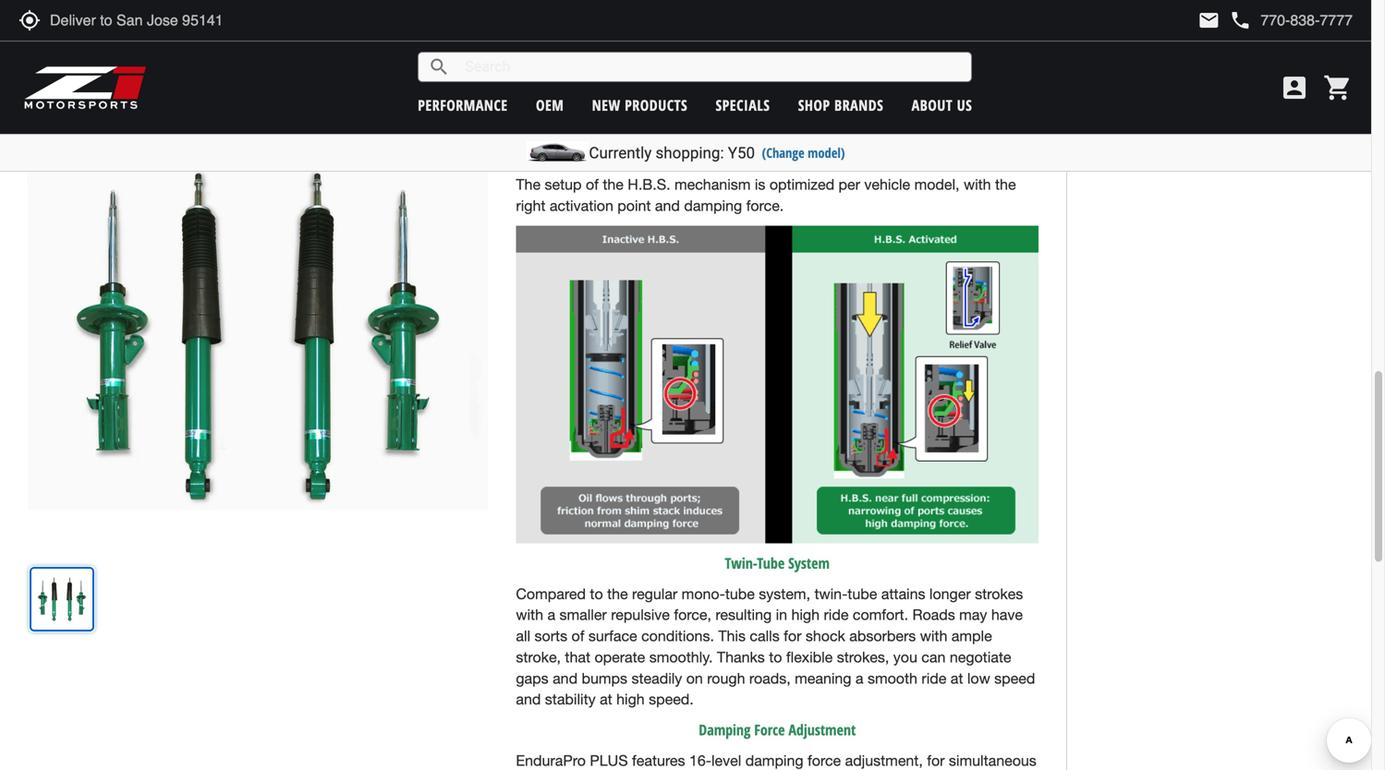 Task type: vqa. For each thing, say whether or not it's contained in the screenshot.
roads,
yes



Task type: describe. For each thing, give the bounding box(es) containing it.
phone
[[1230, 9, 1252, 31]]

performance link
[[418, 95, 508, 115]]

operate
[[595, 649, 645, 666]]

damping inside in shock absorbers with inactive or no h.b.s., the operative valve (green below) floats, and oil flows freely through the base valve ports. resistance to the flow from the shim stack then, causes damping force.
[[795, 31, 853, 48]]

valve up ports.
[[913, 0, 947, 6]]

oem
[[536, 95, 564, 115]]

regular inside compared to the regular mono-tube system, twin-tube attains longer strokes with a smaller repulsive force, resulting in high ride comfort. roads may have all sorts of surface conditions. this calls for shock absorbers with ample stroke, that operate smoothly. thanks to flexible strokes, you can negotiate gaps and bumps steadily on rough roads, meaning a smooth ride at low speed and stability at high speed.
[[632, 586, 678, 603]]

2 vertical spatial high
[[617, 692, 645, 709]]

0 horizontal spatial at
[[600, 692, 613, 709]]

roads
[[913, 607, 955, 624]]

strokes inside compared to the regular mono-tube system, twin-tube attains longer strokes with a smaller repulsive force, resulting in high ride comfort. roads may have all sorts of surface conditions. this calls for shock absorbers with ample stroke, that operate smoothly. thanks to flexible strokes, you can negotiate gaps and bumps steadily on rough roads, meaning a smooth ride at low speed and stability at high speed.
[[975, 586, 1023, 603]]

(change model) link
[[762, 144, 845, 162]]

currently
[[589, 144, 652, 162]]

beyond
[[856, 61, 906, 78]]

1 vertical spatial ride
[[922, 670, 947, 687]]

sudden
[[719, 125, 768, 142]]

flow
[[541, 31, 568, 48]]

force inside endurapro plus features 16-level damping force adjustment, for simultaneous
[[808, 753, 841, 770]]

thanks
[[717, 649, 765, 666]]

16-
[[690, 753, 712, 770]]

force
[[755, 720, 785, 740]]

of inside the setup of the h.b.s. mechanism is optimized per vehicle model, with the right activation point and damping force.
[[586, 176, 599, 193]]

endurapro plus features 16-level damping force adjustment, for simultaneous
[[516, 753, 1037, 771]]

relief
[[516, 125, 548, 142]]

that
[[565, 649, 591, 666]]

smoothly.
[[650, 649, 713, 666]]

speed.
[[649, 692, 694, 709]]

force. inside in shock absorbers with inactive or no h.b.s., the operative valve (green below) floats, and oil flows freely through the base valve ports. resistance to the flow from the shim stack then, causes damping force.
[[857, 31, 895, 48]]

narrowed,
[[579, 104, 645, 121]]

and down gaps on the left bottom of the page
[[516, 692, 541, 709]]

damping force adjustment
[[699, 720, 856, 740]]

h.b.s.
[[628, 176, 671, 193]]

the inside compared to the regular mono-tube system, twin-tube attains longer strokes with a smaller repulsive force, resulting in high ride comfort. roads may have all sorts of surface conditions. this calls for shock absorbers with ample stroke, that operate smoothly. thanks to flexible strokes, you can negotiate gaps and bumps steadily on rough roads, meaning a smooth ride at low speed and stability at high speed.
[[607, 586, 628, 603]]

attains
[[882, 586, 926, 603]]

my_location
[[18, 9, 41, 31]]

absorbers inside in shock absorbers with inactive or no h.b.s., the operative valve (green below) floats, and oil flows freely through the base valve ports. resistance to the flow from the shim stack then, causes damping force.
[[576, 0, 643, 6]]

simultaneous
[[949, 753, 1037, 770]]

rough
[[707, 670, 745, 687]]

steadily
[[632, 670, 682, 687]]

calls
[[750, 628, 780, 645]]

h.b.s.,
[[771, 0, 818, 6]]

or
[[733, 0, 746, 6]]

its
[[733, 146, 749, 163]]

increase,
[[872, 125, 931, 142]]

pressure
[[516, 146, 573, 163]]

is inside near full compression, when the piston rod strokes beyond a predetermined point, the operative valve is pushed down and activates h.b.s.: the base valve ports are narrowed, blocking the oil flow. this results in high damping force. a relief valve serves to suppress sudden damping force increase, when the pressure in the cylinder exceeds its regular level.
[[686, 82, 697, 100]]

y50
[[728, 144, 755, 162]]

cylinder
[[618, 146, 670, 163]]

vehicle
[[865, 176, 911, 193]]

new products
[[592, 95, 688, 115]]

damping up (change model) link
[[772, 125, 830, 142]]

surface
[[589, 628, 637, 645]]

pushed
[[701, 82, 750, 100]]

strokes inside near full compression, when the piston rod strokes beyond a predetermined point, the operative valve is pushed down and activates h.b.s.: the base valve ports are narrowed, blocking the oil flow. this results in high damping force. a relief valve serves to suppress sudden damping force increase, when the pressure in the cylinder exceeds its regular level.
[[804, 61, 852, 78]]

the right the h.b.s.,
[[822, 0, 843, 6]]

freely
[[695, 10, 731, 27]]

specials
[[716, 95, 770, 115]]

full
[[552, 61, 571, 78]]

in inside compared to the regular mono-tube system, twin-tube attains longer strokes with a smaller repulsive force, resulting in high ride comfort. roads may have all sorts of surface conditions. this calls for shock absorbers with ample stroke, that operate smoothly. thanks to flexible strokes, you can negotiate gaps and bumps steadily on rough roads, meaning a smooth ride at low speed and stability at high speed.
[[776, 607, 788, 624]]

force inside near full compression, when the piston rod strokes beyond a predetermined point, the operative valve is pushed down and activates h.b.s.: the base valve ports are narrowed, blocking the oil flow. this results in high damping force. a relief valve serves to suppress sudden damping force increase, when the pressure in the cylinder exceeds its regular level.
[[834, 125, 868, 142]]

have
[[992, 607, 1023, 624]]

the up point
[[603, 176, 624, 193]]

h.b.s.:
[[888, 82, 934, 100]]

the down below)
[[516, 31, 537, 48]]

1 tube from the left
[[725, 586, 755, 603]]

near full compression, when the piston rod strokes beyond a predetermined point, the operative valve is pushed down and activates h.b.s.: the base valve ports are narrowed, blocking the oil flow. this results in high damping force. a relief valve serves to suppress sudden damping force increase, when the pressure in the cylinder exceeds its regular level.
[[516, 61, 1034, 163]]

gaps
[[516, 670, 549, 687]]

shop brands
[[798, 95, 884, 115]]

and inside near full compression, when the piston rod strokes beyond a predetermined point, the operative valve is pushed down and activates h.b.s.: the base valve ports are narrowed, blocking the oil flow. this results in high damping force. a relief valve serves to suppress sudden damping force increase, when the pressure in the cylinder exceeds its regular level.
[[795, 82, 820, 100]]

z1 motorsports logo image
[[23, 65, 147, 111]]

may
[[960, 607, 988, 624]]

twin-
[[725, 554, 757, 574]]

flow.
[[754, 104, 785, 121]]

force. inside the setup of the h.b.s. mechanism is optimized per vehicle model, with the right activation point and damping force.
[[747, 197, 784, 214]]

Search search field
[[450, 53, 972, 81]]

operative inside near full compression, when the piston rod strokes beyond a predetermined point, the operative valve is pushed down and activates h.b.s.: the base valve ports are narrowed, blocking the oil flow. this results in high damping force. a relief valve serves to suppress sudden damping force increase, when the pressure in the cylinder exceeds its regular level.
[[583, 82, 644, 100]]

activates
[[824, 82, 883, 100]]

with inside in shock absorbers with inactive or no h.b.s., the operative valve (green below) floats, and oil flows freely through the base valve ports. resistance to the flow from the shim stack then, causes damping force.
[[647, 0, 674, 6]]

system,
[[759, 586, 811, 603]]

to inside near full compression, when the piston rod strokes beyond a predetermined point, the operative valve is pushed down and activates h.b.s.: the base valve ports are narrowed, blocking the oil flow. this results in high damping force. a relief valve serves to suppress sudden damping force increase, when the pressure in the cylinder exceeds its regular level.
[[637, 125, 650, 142]]

point
[[618, 197, 651, 214]]

regular inside near full compression, when the piston rod strokes beyond a predetermined point, the operative valve is pushed down and activates h.b.s.: the base valve ports are narrowed, blocking the oil flow. this results in high damping force. a relief valve serves to suppress sudden damping force increase, when the pressure in the cylinder exceeds its regular level.
[[753, 146, 798, 163]]

model)
[[808, 144, 845, 162]]

operative inside in shock absorbers with inactive or no h.b.s., the operative valve (green below) floats, and oil flows freely through the base valve ports. resistance to the flow from the shim stack then, causes damping force.
[[847, 0, 909, 6]]

with up all
[[516, 607, 544, 624]]

valve up blocking
[[648, 82, 682, 100]]

compression,
[[575, 61, 664, 78]]

all
[[516, 628, 531, 645]]

oil inside in shock absorbers with inactive or no h.b.s., the operative valve (green below) floats, and oil flows freely through the base valve ports. resistance to the flow from the shim stack then, causes damping force.
[[637, 10, 652, 27]]

oil inside near full compression, when the piston rod strokes beyond a predetermined point, the operative valve is pushed down and activates h.b.s.: the base valve ports are narrowed, blocking the oil flow. this results in high damping force. a relief valve serves to suppress sudden damping force increase, when the pressure in the cylinder exceeds its regular level.
[[735, 104, 750, 121]]

for inside endurapro plus features 16-level damping force adjustment, for simultaneous
[[927, 753, 945, 770]]

to up "roads,"
[[769, 649, 782, 666]]

force. a
[[978, 104, 1029, 121]]

mail
[[1198, 9, 1220, 31]]

low
[[968, 670, 991, 687]]

down
[[754, 82, 791, 100]]

comfort.
[[853, 607, 909, 624]]

valve left ports.
[[851, 10, 885, 27]]

this inside compared to the regular mono-tube system, twin-tube attains longer strokes with a smaller repulsive force, resulting in high ride comfort. roads may have all sorts of surface conditions. this calls for shock absorbers with ample stroke, that operate smoothly. thanks to flexible strokes, you can negotiate gaps and bumps steadily on rough roads, meaning a smooth ride at low speed and stability at high speed.
[[719, 628, 746, 645]]

damping inside endurapro plus features 16-level damping force adjustment, for simultaneous
[[746, 753, 804, 770]]

0 vertical spatial ride
[[824, 607, 849, 624]]

and inside the setup of the h.b.s. mechanism is optimized per vehicle model, with the right activation point and damping force.
[[655, 197, 680, 214]]

shock inside in shock absorbers with inactive or no h.b.s., the operative valve (green below) floats, and oil flows freely through the base valve ports. resistance to the flow from the shim stack then, causes damping force.
[[532, 0, 572, 6]]

flexible
[[787, 649, 833, 666]]

through
[[735, 10, 786, 27]]

level
[[712, 753, 742, 770]]

us
[[957, 95, 973, 115]]

flows
[[656, 10, 691, 27]]

shopping_cart link
[[1319, 73, 1353, 103]]

shop brands link
[[798, 95, 884, 115]]

mechanism
[[675, 176, 751, 193]]

base inside near full compression, when the piston rod strokes beyond a predetermined point, the operative valve is pushed down and activates h.b.s.: the base valve ports are narrowed, blocking the oil flow. this results in high damping force. a relief valve serves to suppress sudden damping force increase, when the pressure in the cylinder exceeds its regular level.
[[963, 82, 996, 100]]

a inside near full compression, when the piston rod strokes beyond a predetermined point, the operative valve is pushed down and activates h.b.s.: the base valve ports are narrowed, blocking the oil flow. this results in high damping force. a relief valve serves to suppress sudden damping force increase, when the pressure in the cylinder exceeds its regular level.
[[910, 61, 918, 78]]

damping
[[699, 720, 751, 740]]

0 horizontal spatial when
[[668, 61, 704, 78]]



Task type: locate. For each thing, give the bounding box(es) containing it.
and up 'stability'
[[553, 670, 578, 687]]

1 horizontal spatial regular
[[753, 146, 798, 163]]

regular right its on the top right of the page
[[753, 146, 798, 163]]

can
[[922, 649, 946, 666]]

strokes up activates
[[804, 61, 852, 78]]

force,
[[674, 607, 712, 624]]

0 horizontal spatial of
[[572, 628, 585, 645]]

a up sorts
[[548, 607, 556, 624]]

specials link
[[716, 95, 770, 115]]

1 vertical spatial absorbers
[[850, 628, 916, 645]]

0 horizontal spatial shock
[[532, 0, 572, 6]]

compared to the regular mono-tube system, twin-tube attains longer strokes with a smaller repulsive force, resulting in high ride comfort. roads may have all sorts of surface conditions. this calls for shock absorbers with ample stroke, that operate smoothly. thanks to flexible strokes, you can negotiate gaps and bumps steadily on rough roads, meaning a smooth ride at low speed and stability at high speed.
[[516, 586, 1036, 709]]

0 vertical spatial is
[[686, 82, 697, 100]]

shock inside compared to the regular mono-tube system, twin-tube attains longer strokes with a smaller repulsive force, resulting in high ride comfort. roads may have all sorts of surface conditions. this calls for shock absorbers with ample stroke, that operate smoothly. thanks to flexible strokes, you can negotiate gaps and bumps steadily on rough roads, meaning a smooth ride at low speed and stability at high speed.
[[806, 628, 846, 645]]

0 vertical spatial a
[[910, 61, 918, 78]]

0 horizontal spatial regular
[[632, 586, 678, 603]]

absorbers down "comfort."
[[850, 628, 916, 645]]

damping down h.b.s.:
[[916, 104, 974, 121]]

1 vertical spatial force.
[[747, 197, 784, 214]]

regular up repulsive
[[632, 586, 678, 603]]

1 vertical spatial of
[[572, 628, 585, 645]]

damping up rod
[[795, 31, 853, 48]]

the down the force. a on the top right of the page
[[975, 125, 996, 142]]

roads,
[[750, 670, 791, 687]]

new
[[592, 95, 621, 115]]

(green
[[951, 0, 992, 6]]

damping down mechanism
[[684, 197, 742, 214]]

for inside compared to the regular mono-tube system, twin-tube attains longer strokes with a smaller repulsive force, resulting in high ride comfort. roads may have all sorts of surface conditions. this calls for shock absorbers with ample stroke, that operate smoothly. thanks to flexible strokes, you can negotiate gaps and bumps steadily on rough roads, meaning a smooth ride at low speed and stability at high speed.
[[784, 628, 802, 645]]

0 horizontal spatial a
[[548, 607, 556, 624]]

base
[[815, 10, 847, 27], [963, 82, 996, 100]]

new products link
[[592, 95, 688, 115]]

force down results
[[834, 125, 868, 142]]

high inside near full compression, when the piston rod strokes beyond a predetermined point, the operative valve is pushed down and activates h.b.s.: the base valve ports are narrowed, blocking the oil flow. this results in high damping force. a relief valve serves to suppress sudden damping force increase, when the pressure in the cylinder exceeds its regular level.
[[883, 104, 912, 121]]

speed
[[995, 670, 1036, 687]]

shock up below)
[[532, 0, 572, 6]]

a down strokes,
[[856, 670, 864, 687]]

tube up resulting
[[725, 586, 755, 603]]

is
[[686, 82, 697, 100], [755, 176, 766, 193]]

this right flow.
[[789, 104, 816, 121]]

then,
[[707, 31, 740, 48]]

1 vertical spatial when
[[936, 125, 971, 142]]

tube
[[725, 586, 755, 603], [848, 586, 877, 603]]

when down about us
[[936, 125, 971, 142]]

1 vertical spatial force
[[808, 753, 841, 770]]

ride down can
[[922, 670, 947, 687]]

the right model,
[[996, 176, 1016, 193]]

of
[[586, 176, 599, 193], [572, 628, 585, 645]]

performance
[[418, 95, 508, 115]]

search
[[428, 56, 450, 78]]

0 vertical spatial shock
[[532, 0, 572, 6]]

operative up narrowed,
[[583, 82, 644, 100]]

on
[[687, 670, 703, 687]]

plus
[[590, 753, 628, 770]]

results
[[820, 104, 864, 121]]

endurapro
[[516, 753, 586, 770]]

1 vertical spatial base
[[963, 82, 996, 100]]

shock up flexible
[[806, 628, 846, 645]]

to up "smaller"
[[590, 586, 603, 603]]

0 horizontal spatial strokes
[[804, 61, 852, 78]]

a up h.b.s.:
[[910, 61, 918, 78]]

0 vertical spatial in
[[868, 104, 879, 121]]

2 horizontal spatial a
[[910, 61, 918, 78]]

account_box link
[[1276, 73, 1314, 103]]

of inside compared to the regular mono-tube system, twin-tube attains longer strokes with a smaller repulsive force, resulting in high ride comfort. roads may have all sorts of surface conditions. this calls for shock absorbers with ample stroke, that operate smoothly. thanks to flexible strokes, you can negotiate gaps and bumps steadily on rough roads, meaning a smooth ride at low speed and stability at high speed.
[[572, 628, 585, 645]]

0 horizontal spatial is
[[686, 82, 697, 100]]

this inside near full compression, when the piston rod strokes beyond a predetermined point, the operative valve is pushed down and activates h.b.s.: the base valve ports are narrowed, blocking the oil flow. this results in high damping force. a relief valve serves to suppress sudden damping force increase, when the pressure in the cylinder exceeds its regular level.
[[789, 104, 816, 121]]

exceeds
[[674, 146, 729, 163]]

0 horizontal spatial operative
[[583, 82, 644, 100]]

1 vertical spatial shock
[[806, 628, 846, 645]]

repulsive
[[611, 607, 670, 624]]

1 vertical spatial for
[[927, 753, 945, 770]]

stroke,
[[516, 649, 561, 666]]

0 horizontal spatial high
[[617, 692, 645, 709]]

and up shim
[[608, 10, 633, 27]]

with up flows
[[647, 0, 674, 6]]

1 horizontal spatial shock
[[806, 628, 846, 645]]

force.
[[857, 31, 895, 48], [747, 197, 784, 214]]

at
[[951, 670, 964, 687], [600, 692, 613, 709]]

to inside in shock absorbers with inactive or no h.b.s., the operative valve (green below) floats, and oil flows freely through the base valve ports. resistance to the flow from the shim stack then, causes damping force.
[[1009, 10, 1022, 27]]

2 horizontal spatial in
[[868, 104, 879, 121]]

a
[[910, 61, 918, 78], [548, 607, 556, 624], [856, 670, 864, 687]]

high down the bumps
[[617, 692, 645, 709]]

about
[[912, 95, 953, 115]]

0 vertical spatial at
[[951, 670, 964, 687]]

oil up shim
[[637, 10, 652, 27]]

1 horizontal spatial force.
[[857, 31, 895, 48]]

0 vertical spatial for
[[784, 628, 802, 645]]

1 horizontal spatial absorbers
[[850, 628, 916, 645]]

high down system,
[[792, 607, 820, 624]]

below)
[[516, 10, 560, 27]]

1 vertical spatial regular
[[632, 586, 678, 603]]

0 vertical spatial absorbers
[[576, 0, 643, 6]]

1 horizontal spatial at
[[951, 670, 964, 687]]

the right from
[[607, 31, 628, 48]]

shim
[[632, 31, 663, 48]]

force. up beyond
[[857, 31, 895, 48]]

optimized
[[770, 176, 835, 193]]

1 horizontal spatial oil
[[735, 104, 750, 121]]

when down stack
[[668, 61, 704, 78]]

mono-
[[682, 586, 725, 603]]

strokes up have
[[975, 586, 1023, 603]]

0 vertical spatial when
[[668, 61, 704, 78]]

1 horizontal spatial base
[[963, 82, 996, 100]]

resulting
[[716, 607, 772, 624]]

this up thanks
[[719, 628, 746, 645]]

conditions.
[[642, 628, 714, 645]]

is up blocking
[[686, 82, 697, 100]]

0 vertical spatial operative
[[847, 0, 909, 6]]

base down predetermined
[[963, 82, 996, 100]]

1 horizontal spatial a
[[856, 670, 864, 687]]

serves
[[590, 125, 633, 142]]

with inside the setup of the h.b.s. mechanism is optimized per vehicle model, with the right activation point and damping force.
[[964, 176, 991, 193]]

0 horizontal spatial in
[[577, 146, 589, 163]]

valve down are at the top of page
[[552, 125, 586, 142]]

base inside in shock absorbers with inactive or no h.b.s., the operative valve (green below) floats, and oil flows freely through the base valve ports. resistance to the flow from the shim stack then, causes damping force.
[[815, 10, 847, 27]]

shopping:
[[656, 144, 724, 162]]

in up setup
[[577, 146, 589, 163]]

in shock absorbers with inactive or no h.b.s., the operative valve (green below) floats, and oil flows freely through the base valve ports. resistance to the flow from the shim stack then, causes damping force.
[[516, 0, 1022, 48]]

1 vertical spatial at
[[600, 692, 613, 709]]

rod
[[778, 61, 800, 78]]

the down pushed
[[710, 104, 731, 121]]

shopping_cart
[[1324, 73, 1353, 103]]

force down adjustment
[[808, 753, 841, 770]]

inactive
[[678, 0, 729, 6]]

predetermined
[[922, 61, 1019, 78]]

with
[[647, 0, 674, 6], [964, 176, 991, 193], [516, 607, 544, 624], [920, 628, 948, 645]]

0 vertical spatial of
[[586, 176, 599, 193]]

0 vertical spatial base
[[815, 10, 847, 27]]

twin-
[[815, 586, 848, 603]]

ports
[[516, 104, 550, 121]]

of up the that
[[572, 628, 585, 645]]

no
[[751, 0, 767, 6]]

force
[[834, 125, 868, 142], [808, 753, 841, 770]]

0 vertical spatial high
[[883, 104, 912, 121]]

operative up ports.
[[847, 0, 909, 6]]

the down predetermined
[[939, 82, 959, 100]]

absorbers inside compared to the regular mono-tube system, twin-tube attains longer strokes with a smaller repulsive force, resulting in high ride comfort. roads may have all sorts of surface conditions. this calls for shock absorbers with ample stroke, that operate smoothly. thanks to flexible strokes, you can negotiate gaps and bumps steadily on rough roads, meaning a smooth ride at low speed and stability at high speed.
[[850, 628, 916, 645]]

1 vertical spatial strokes
[[975, 586, 1023, 603]]

1 horizontal spatial is
[[755, 176, 766, 193]]

1 horizontal spatial this
[[789, 104, 816, 121]]

1 horizontal spatial when
[[936, 125, 971, 142]]

at down the bumps
[[600, 692, 613, 709]]

stack
[[667, 31, 703, 48]]

damping down damping force adjustment
[[746, 753, 804, 770]]

the up pushed
[[708, 61, 729, 78]]

bumps
[[582, 670, 628, 687]]

about us
[[912, 95, 973, 115]]

the setup of the h.b.s. mechanism is optimized per vehicle model, with the right activation point and damping force.
[[516, 176, 1016, 214]]

and down rod
[[795, 82, 820, 100]]

with down roads
[[920, 628, 948, 645]]

and inside in shock absorbers with inactive or no h.b.s., the operative valve (green below) floats, and oil flows freely through the base valve ports. resistance to the flow from the shim stack then, causes damping force.
[[608, 10, 633, 27]]

1 horizontal spatial tube
[[848, 586, 877, 603]]

ride
[[824, 607, 849, 624], [922, 670, 947, 687]]

0 vertical spatial regular
[[753, 146, 798, 163]]

base down the h.b.s.,
[[815, 10, 847, 27]]

1 horizontal spatial operative
[[847, 0, 909, 6]]

longer
[[930, 586, 971, 603]]

0 vertical spatial oil
[[637, 10, 652, 27]]

of up activation
[[586, 176, 599, 193]]

ride down twin-
[[824, 607, 849, 624]]

0 vertical spatial force.
[[857, 31, 895, 48]]

at left low
[[951, 670, 964, 687]]

oil up sudden
[[735, 104, 750, 121]]

oil
[[637, 10, 652, 27], [735, 104, 750, 121]]

0 horizontal spatial force.
[[747, 197, 784, 214]]

mail phone
[[1198, 9, 1252, 31]]

in
[[868, 104, 879, 121], [577, 146, 589, 163], [776, 607, 788, 624]]

0 vertical spatial this
[[789, 104, 816, 121]]

1 horizontal spatial for
[[927, 753, 945, 770]]

strokes
[[804, 61, 852, 78], [975, 586, 1023, 603]]

stability
[[545, 692, 596, 709]]

meaning
[[795, 670, 852, 687]]

oem link
[[536, 95, 564, 115]]

1 vertical spatial this
[[719, 628, 746, 645]]

with right model,
[[964, 176, 991, 193]]

for right the adjustment, at the bottom
[[927, 753, 945, 770]]

the up are at the top of page
[[558, 82, 579, 100]]

0 vertical spatial force
[[834, 125, 868, 142]]

the
[[822, 0, 843, 6], [790, 10, 811, 27], [516, 31, 537, 48], [607, 31, 628, 48], [708, 61, 729, 78], [558, 82, 579, 100], [939, 82, 959, 100], [710, 104, 731, 121], [975, 125, 996, 142], [593, 146, 614, 163], [603, 176, 624, 193], [996, 176, 1016, 193], [607, 586, 628, 603]]

in down system,
[[776, 607, 788, 624]]

smooth
[[868, 670, 918, 687]]

1 vertical spatial high
[[792, 607, 820, 624]]

0 horizontal spatial for
[[784, 628, 802, 645]]

adjustment,
[[845, 753, 923, 770]]

is down y50
[[755, 176, 766, 193]]

tube up "comfort."
[[848, 586, 877, 603]]

damping inside the setup of the h.b.s. mechanism is optimized per vehicle model, with the right activation point and damping force.
[[684, 197, 742, 214]]

in
[[516, 0, 528, 6]]

2 vertical spatial a
[[856, 670, 864, 687]]

1 horizontal spatial ride
[[922, 670, 947, 687]]

products
[[625, 95, 688, 115]]

to up cylinder
[[637, 125, 650, 142]]

valve up the force. a on the top right of the page
[[1000, 82, 1034, 100]]

1 vertical spatial operative
[[583, 82, 644, 100]]

resistance
[[932, 10, 1004, 27]]

about us link
[[912, 95, 973, 115]]

to right resistance
[[1009, 10, 1022, 27]]

and down h.b.s.
[[655, 197, 680, 214]]

0 horizontal spatial absorbers
[[576, 0, 643, 6]]

1 vertical spatial a
[[548, 607, 556, 624]]

currently shopping: y50 (change model)
[[589, 144, 845, 162]]

for up flexible
[[784, 628, 802, 645]]

0 vertical spatial strokes
[[804, 61, 852, 78]]

you
[[894, 649, 918, 666]]

1 vertical spatial is
[[755, 176, 766, 193]]

absorbers up floats,
[[576, 0, 643, 6]]

suppress
[[654, 125, 715, 142]]

1 horizontal spatial of
[[586, 176, 599, 193]]

2 tube from the left
[[848, 586, 877, 603]]

1 vertical spatial oil
[[735, 104, 750, 121]]

0 horizontal spatial ride
[[824, 607, 849, 624]]

1 horizontal spatial in
[[776, 607, 788, 624]]

the down serves
[[593, 146, 614, 163]]

the down the h.b.s.,
[[790, 10, 811, 27]]

compared
[[516, 586, 586, 603]]

and
[[608, 10, 633, 27], [795, 82, 820, 100], [655, 197, 680, 214], [553, 670, 578, 687], [516, 692, 541, 709]]

in down activates
[[868, 104, 879, 121]]

force. down optimized
[[747, 197, 784, 214]]

1 horizontal spatial high
[[792, 607, 820, 624]]

the up repulsive
[[607, 586, 628, 603]]

1 horizontal spatial strokes
[[975, 586, 1023, 603]]

1 vertical spatial in
[[577, 146, 589, 163]]

2 vertical spatial in
[[776, 607, 788, 624]]

ports.
[[889, 10, 928, 27]]

0 horizontal spatial this
[[719, 628, 746, 645]]

high up increase,
[[883, 104, 912, 121]]

level.
[[802, 146, 836, 163]]

0 horizontal spatial base
[[815, 10, 847, 27]]

0 horizontal spatial oil
[[637, 10, 652, 27]]

is inside the setup of the h.b.s. mechanism is optimized per vehicle model, with the right activation point and damping force.
[[755, 176, 766, 193]]

0 horizontal spatial tube
[[725, 586, 755, 603]]

2 horizontal spatial high
[[883, 104, 912, 121]]

near
[[516, 61, 548, 78]]

shock
[[532, 0, 572, 6], [806, 628, 846, 645]]



